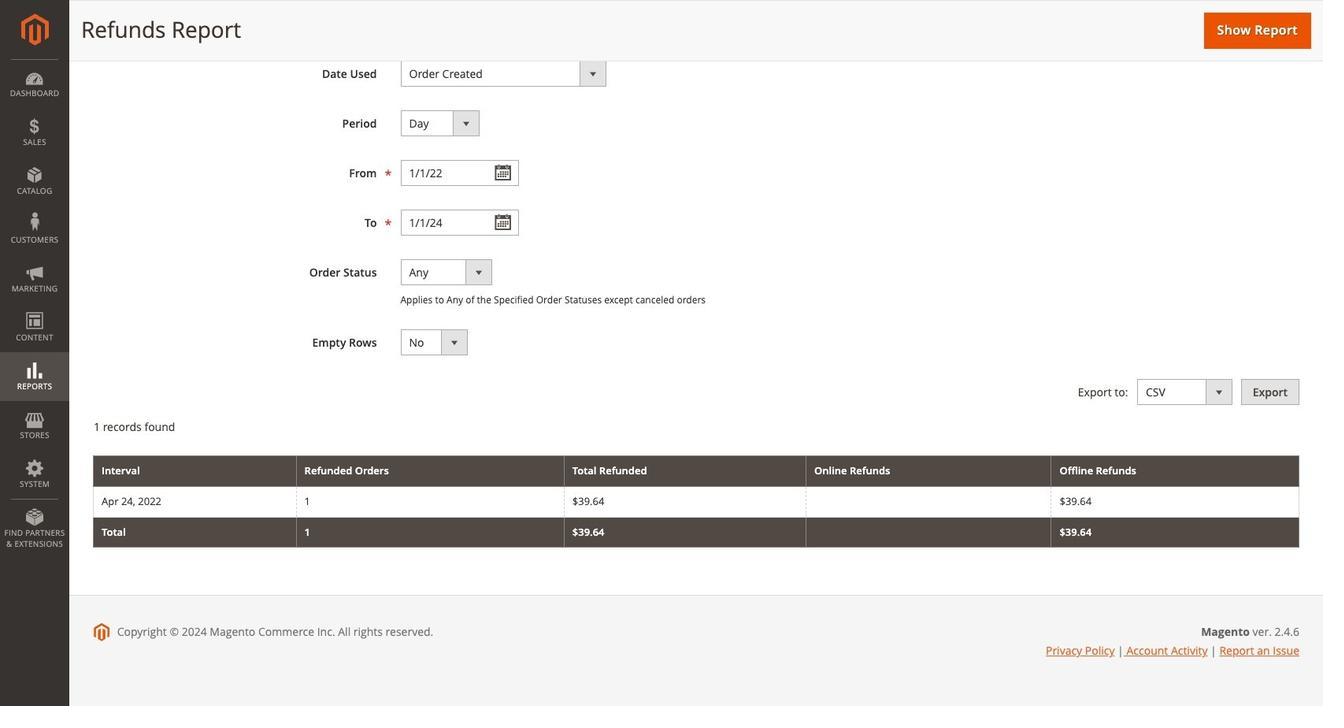 Task type: locate. For each thing, give the bounding box(es) containing it.
magento admin panel image
[[21, 13, 48, 46]]

None text field
[[401, 210, 519, 236]]

menu bar
[[0, 59, 69, 557]]

None text field
[[401, 160, 519, 186]]



